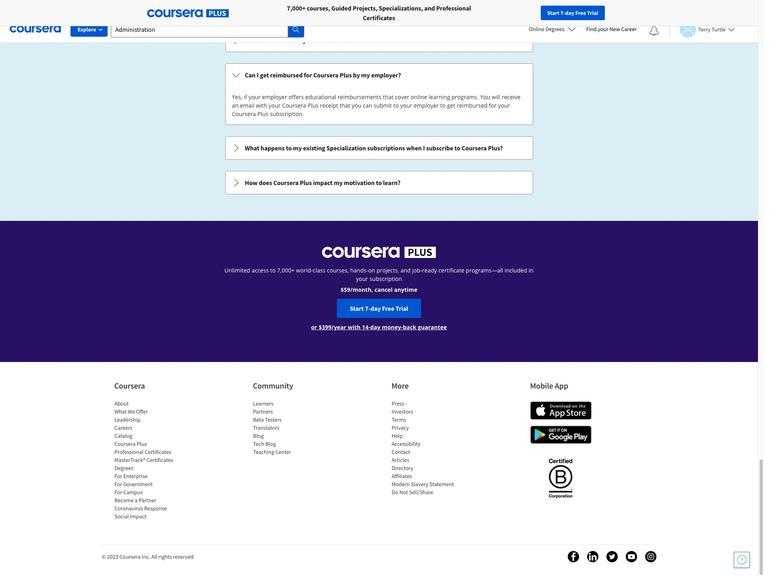 Task type: locate. For each thing, give the bounding box(es) containing it.
free up money-
[[382, 304, 395, 313]]

1 horizontal spatial and
[[425, 4, 435, 12]]

7,000+
[[287, 4, 306, 12], [277, 267, 295, 274]]

universities link
[[116, 0, 164, 16]]

my inside dropdown button
[[298, 36, 306, 44]]

for up for campus link
[[114, 481, 122, 488]]

0 vertical spatial free
[[576, 9, 586, 17]]

0 vertical spatial i
[[272, 36, 274, 44]]

coursera plus image
[[147, 9, 229, 17], [322, 247, 436, 258]]

0 vertical spatial with
[[284, 36, 296, 44]]

1 horizontal spatial coursera plus image
[[322, 247, 436, 258]]

0 vertical spatial professional
[[436, 4, 471, 12]]

0 horizontal spatial start
[[350, 304, 364, 313]]

learners link
[[253, 400, 273, 407]]

when
[[406, 144, 422, 152]]

if
[[244, 93, 247, 101]]

become a partner link
[[114, 497, 156, 504]]

i inside dropdown button
[[423, 144, 425, 152]]

certificates down projects,
[[363, 14, 395, 22]]

1 horizontal spatial professional
[[436, 4, 471, 12]]

can left do
[[261, 36, 271, 44]]

get right can at the top of page
[[260, 71, 269, 79]]

tech
[[253, 440, 264, 448]]

turtle
[[712, 26, 726, 33]]

1 horizontal spatial free
[[576, 9, 586, 17]]

0 horizontal spatial for
[[304, 71, 312, 79]]

can inside yes, if your employer offers educational reimbursements that cover online learning programs. you will receive an email with your coursera plus receipt that you can submit to your employer to get reimbursed for your coursera plus subscription.
[[363, 102, 372, 109]]

0 vertical spatial start 7-day free trial
[[548, 9, 599, 17]]

1 vertical spatial professional
[[114, 448, 143, 456]]

what for what can i do with my certificates once i've earned them?
[[245, 36, 259, 44]]

investors
[[392, 408, 413, 415]]

blog link
[[253, 432, 264, 440]]

blog up teaching center "link"
[[265, 440, 276, 448]]

1 horizontal spatial i
[[272, 36, 274, 44]]

for down will
[[489, 102, 497, 109]]

what happens to my existing specialization subscriptions when i subscribe to coursera plus? button
[[226, 137, 533, 159]]

day left money-
[[370, 323, 381, 331]]

certificates up mastertrack® certificates link
[[145, 448, 171, 456]]

reimbursed down the programs.
[[457, 102, 488, 109]]

1 vertical spatial courses,
[[327, 267, 349, 274]]

0 horizontal spatial can
[[261, 36, 271, 44]]

that left you
[[340, 102, 350, 109]]

help
[[392, 432, 403, 440]]

0 horizontal spatial and
[[401, 267, 411, 274]]

2 vertical spatial i
[[423, 144, 425, 152]]

1 vertical spatial degrees
[[114, 465, 133, 472]]

for up become
[[114, 489, 122, 496]]

0 horizontal spatial professional
[[114, 448, 143, 456]]

what left do
[[245, 36, 259, 44]]

2023
[[107, 553, 118, 561]]

for up offers
[[304, 71, 312, 79]]

certificates down professional certificates link
[[146, 456, 173, 464]]

0 vertical spatial get
[[260, 71, 269, 79]]

1 vertical spatial that
[[340, 102, 350, 109]]

my
[[298, 36, 306, 44], [361, 71, 370, 79], [293, 144, 302, 152], [334, 179, 343, 187]]

list containing what can i do with my certificates once i've earned them?
[[224, 0, 534, 195]]

day up online degrees dropdown button
[[566, 9, 575, 17]]

1 horizontal spatial 7-
[[561, 9, 566, 17]]

© 2023 coursera inc. all rights reserved.
[[102, 553, 195, 561]]

catalog
[[114, 432, 132, 440]]

partners
[[253, 408, 273, 415]]

courses, right class
[[327, 267, 349, 274]]

included
[[505, 267, 528, 274]]

1 vertical spatial for
[[489, 102, 497, 109]]

free for leftmost start 7-day free trial button
[[382, 304, 395, 313]]

to down learning
[[441, 102, 446, 109]]

degrees inside dropdown button
[[546, 25, 565, 33]]

your
[[598, 25, 609, 33], [249, 93, 261, 101], [269, 102, 281, 109], [401, 102, 413, 109], [498, 102, 510, 109], [356, 275, 368, 283]]

yes,
[[232, 93, 242, 101]]

what inside dropdown button
[[245, 36, 259, 44]]

learners partners beta testers translators blog tech blog teaching center
[[253, 400, 291, 456]]

trial for the top start 7-day free trial button
[[588, 9, 599, 17]]

coursera down offers
[[282, 102, 306, 109]]

0 horizontal spatial trial
[[396, 304, 409, 313]]

certificate
[[439, 267, 465, 274]]

for campus link
[[114, 489, 142, 496]]

offers
[[289, 93, 304, 101]]

online
[[529, 25, 545, 33]]

1 vertical spatial 7-
[[365, 304, 371, 313]]

plus left by
[[340, 71, 352, 79]]

0 horizontal spatial 7-
[[365, 304, 371, 313]]

guided
[[332, 4, 352, 12]]

0 vertical spatial 7,000+
[[287, 4, 306, 12]]

1 vertical spatial trial
[[396, 304, 409, 313]]

center
[[275, 448, 291, 456]]

0 vertical spatial can
[[261, 36, 271, 44]]

careers link
[[114, 424, 132, 431]]

courses, inside 7,000+ courses, guided projects, specializations, and professional certificates
[[307, 4, 330, 12]]

and left 'job-'
[[401, 267, 411, 274]]

blog
[[253, 432, 264, 440], [265, 440, 276, 448]]

to inside the unlimited access to 7,000+ world-class courses, hands-on projects, and job-ready certificate programs—all included in your subscription
[[270, 267, 276, 274]]

/month,
[[350, 286, 373, 294]]

i
[[272, 36, 274, 44], [257, 71, 259, 79], [423, 144, 425, 152]]

trial up find
[[588, 9, 599, 17]]

start down the /month,
[[350, 304, 364, 313]]

start 7-day free trial for the top start 7-day free trial button
[[548, 9, 599, 17]]

1 vertical spatial get
[[447, 102, 456, 109]]

i right when
[[423, 144, 425, 152]]

day up or $399 /year with 14-day money-back guarantee
[[371, 304, 381, 313]]

what
[[245, 36, 259, 44], [245, 144, 259, 152], [114, 408, 127, 415]]

0 horizontal spatial with
[[256, 102, 267, 109]]

that
[[383, 93, 394, 101], [340, 102, 350, 109]]

coursera down catalog
[[114, 440, 135, 448]]

0 vertical spatial reimbursed
[[270, 71, 303, 79]]

receive
[[502, 93, 521, 101]]

coursera up educational
[[313, 71, 339, 79]]

1 horizontal spatial employer
[[414, 102, 439, 109]]

0 vertical spatial courses,
[[307, 4, 330, 12]]

your inside 'link'
[[598, 25, 609, 33]]

plus left impact
[[300, 179, 312, 187]]

with inside 'what can i do with my certificates once i've earned them?' dropdown button
[[284, 36, 296, 44]]

0 horizontal spatial that
[[340, 102, 350, 109]]

0 horizontal spatial degrees
[[114, 465, 133, 472]]

7,000+ inside 7,000+ courses, guided projects, specializations, and professional certificates
[[287, 4, 306, 12]]

list containing press
[[392, 400, 460, 496]]

modern
[[392, 481, 410, 488]]

0 vertical spatial blog
[[253, 432, 264, 440]]

to right subscribe
[[455, 144, 461, 152]]

0 vertical spatial 7-
[[561, 9, 566, 17]]

professional
[[436, 4, 471, 12], [114, 448, 143, 456]]

what left happens
[[245, 144, 259, 152]]

degrees right online
[[546, 25, 565, 33]]

1 horizontal spatial for
[[489, 102, 497, 109]]

0 vertical spatial employer
[[262, 93, 287, 101]]

your down receive
[[498, 102, 510, 109]]

start
[[548, 9, 560, 17], [350, 304, 364, 313]]

explore button
[[71, 22, 108, 37]]

community
[[253, 381, 293, 391]]

coronavirus response link
[[114, 505, 167, 512]]

1 horizontal spatial blog
[[265, 440, 276, 448]]

for inside banner navigation
[[174, 4, 183, 12]]

start up online degrees dropdown button
[[548, 9, 560, 17]]

list containing learners
[[253, 400, 322, 456]]

1 vertical spatial with
[[256, 102, 267, 109]]

1 horizontal spatial start 7-day free trial
[[548, 9, 599, 17]]

list
[[224, 0, 534, 195], [114, 400, 183, 521], [253, 400, 322, 456], [392, 400, 460, 496]]

get it on google play image
[[530, 426, 592, 444]]

my inside dropdown button
[[361, 71, 370, 79]]

start 7-day free trial
[[548, 9, 599, 17], [350, 304, 409, 313]]

0 horizontal spatial i
[[257, 71, 259, 79]]

for governments
[[174, 4, 220, 12]]

1 vertical spatial what
[[245, 144, 259, 152]]

your down hands-
[[356, 275, 368, 283]]

2 vertical spatial certificates
[[146, 456, 173, 464]]

1 vertical spatial day
[[371, 304, 381, 313]]

beta
[[253, 416, 264, 423]]

coursera linkedin image
[[587, 551, 599, 563]]

1 horizontal spatial that
[[383, 93, 394, 101]]

coursera plus image for courses,
[[147, 9, 229, 17]]

0 horizontal spatial reimbursed
[[270, 71, 303, 79]]

2 horizontal spatial i
[[423, 144, 425, 152]]

14-
[[362, 323, 370, 331]]

0 vertical spatial trial
[[588, 9, 599, 17]]

subscriptions
[[367, 144, 405, 152]]

trial for leftmost start 7-day free trial button
[[396, 304, 409, 313]]

©
[[102, 553, 106, 561]]

start 7-day free trial for leftmost start 7-day free trial button
[[350, 304, 409, 313]]

an
[[232, 102, 239, 109]]

7,000+ inside the unlimited access to 7,000+ world-class courses, hands-on projects, and job-ready certificate programs—all included in your subscription
[[277, 267, 295, 274]]

accessibility
[[392, 440, 421, 448]]

to down cover
[[394, 102, 399, 109]]

7- up 14-
[[365, 304, 371, 313]]

1 vertical spatial certificates
[[145, 448, 171, 456]]

coursera plus image up what do you want to learn? text box
[[147, 9, 229, 17]]

affiliates
[[392, 473, 412, 480]]

with left 14-
[[348, 323, 361, 331]]

1 vertical spatial coursera plus image
[[322, 247, 436, 258]]

what inside dropdown button
[[245, 144, 259, 152]]

learners
[[253, 400, 273, 407]]

plus up professional certificates link
[[137, 440, 147, 448]]

0 horizontal spatial free
[[382, 304, 395, 313]]

terms
[[392, 416, 406, 423]]

1 vertical spatial reimbursed
[[457, 102, 488, 109]]

start 7-day free trial button down $59 /month, cancel anytime
[[337, 299, 421, 318]]

0 vertical spatial and
[[425, 4, 435, 12]]

courses,
[[307, 4, 330, 12], [327, 267, 349, 274]]

subscription.
[[270, 110, 304, 118]]

0 horizontal spatial start 7-day free trial
[[350, 304, 409, 313]]

2 vertical spatial what
[[114, 408, 127, 415]]

2 vertical spatial day
[[370, 323, 381, 331]]

1 vertical spatial free
[[382, 304, 395, 313]]

what for what happens to my existing specialization subscriptions when i subscribe to coursera plus?
[[245, 144, 259, 152]]

0 horizontal spatial blog
[[253, 432, 264, 440]]

universities
[[128, 4, 161, 12]]

employer down online
[[414, 102, 439, 109]]

professional inside 7,000+ courses, guided projects, specializations, and professional certificates
[[436, 4, 471, 12]]

0 vertical spatial coursera plus image
[[147, 9, 229, 17]]

1 horizontal spatial can
[[363, 102, 372, 109]]

reimbursements
[[338, 93, 382, 101]]

a
[[135, 497, 137, 504]]

online
[[411, 93, 427, 101]]

blog up tech
[[253, 432, 264, 440]]

start 7-day free trial down $59 /month, cancel anytime
[[350, 304, 409, 313]]

learn?
[[383, 179, 401, 187]]

0 vertical spatial for
[[304, 71, 312, 79]]

1 vertical spatial can
[[363, 102, 372, 109]]

plus left subscription.
[[258, 110, 269, 118]]

that up submit
[[383, 93, 394, 101]]

i inside dropdown button
[[257, 71, 259, 79]]

1 vertical spatial i
[[257, 71, 259, 79]]

start 7-day free trial up find
[[548, 9, 599, 17]]

trial down anytime on the right of the page
[[396, 304, 409, 313]]

coursera plus link
[[114, 440, 147, 448]]

courses, left guided
[[307, 4, 330, 12]]

with right do
[[284, 36, 296, 44]]

1 horizontal spatial trial
[[588, 9, 599, 17]]

coursera right does
[[274, 179, 299, 187]]

list containing about
[[114, 400, 183, 521]]

get inside can i get reimbursed for coursera plus by my employer? dropdown button
[[260, 71, 269, 79]]

0 horizontal spatial get
[[260, 71, 269, 79]]

about link
[[114, 400, 129, 407]]

slavery
[[411, 481, 428, 488]]

start 7-day free trial button
[[541, 6, 605, 20], [337, 299, 421, 318]]

leadership link
[[114, 416, 140, 423]]

0 vertical spatial degrees
[[546, 25, 565, 33]]

i right can at the top of page
[[257, 71, 259, 79]]

about
[[114, 400, 129, 407]]

my right by
[[361, 71, 370, 79]]

help center image
[[738, 555, 747, 565]]

1 horizontal spatial reimbursed
[[457, 102, 488, 109]]

to left learn?
[[376, 179, 382, 187]]

for left governments
[[174, 4, 183, 12]]

receipt
[[320, 102, 338, 109]]

1 horizontal spatial degrees
[[546, 25, 565, 33]]

free up online degrees dropdown button
[[576, 9, 586, 17]]

start 7-day free trial button up find
[[541, 6, 605, 20]]

7- up online degrees dropdown button
[[561, 9, 566, 17]]

your right find
[[598, 25, 609, 33]]

2 horizontal spatial with
[[348, 323, 361, 331]]

what can i do with my certificates once i've earned them? button
[[226, 29, 533, 52]]

degrees
[[546, 25, 565, 33], [114, 465, 133, 472]]

can right you
[[363, 102, 372, 109]]

reimbursed up offers
[[270, 71, 303, 79]]

1 horizontal spatial start
[[548, 9, 560, 17]]

0 vertical spatial what
[[245, 36, 259, 44]]

0 horizontal spatial employer
[[262, 93, 287, 101]]

and right specializations,
[[425, 4, 435, 12]]

trial
[[588, 9, 599, 17], [396, 304, 409, 313]]

coursera plus image up on
[[322, 247, 436, 258]]

1 vertical spatial and
[[401, 267, 411, 274]]

courses, inside the unlimited access to 7,000+ world-class courses, hands-on projects, and job-ready certificate programs—all included in your subscription
[[327, 267, 349, 274]]

get down learning
[[447, 102, 456, 109]]

1 vertical spatial start 7-day free trial
[[350, 304, 409, 313]]

employer up subscription.
[[262, 93, 287, 101]]

coursera inside dropdown button
[[313, 71, 339, 79]]

how does coursera plus impact my motivation to learn? button
[[226, 171, 533, 194]]

1 vertical spatial 7,000+
[[277, 267, 295, 274]]

1 horizontal spatial get
[[447, 102, 456, 109]]

can i get reimbursed for coursera plus by my employer? button
[[226, 64, 533, 86]]

employer
[[262, 93, 287, 101], [414, 102, 439, 109]]

do
[[275, 36, 282, 44]]

list for more
[[392, 400, 460, 496]]

in
[[529, 267, 534, 274]]

what down about
[[114, 408, 127, 415]]

0 horizontal spatial coursera plus image
[[147, 9, 229, 17]]

with right email
[[256, 102, 267, 109]]

i left do
[[272, 36, 274, 44]]

0 vertical spatial certificates
[[363, 14, 395, 22]]

job-
[[412, 267, 422, 274]]

1 vertical spatial start 7-day free trial button
[[337, 299, 421, 318]]

None search field
[[111, 21, 304, 37]]

2 vertical spatial with
[[348, 323, 361, 331]]

coursera youtube image
[[626, 551, 637, 563]]

plus down educational
[[308, 102, 319, 109]]

1 horizontal spatial with
[[284, 36, 296, 44]]

to right access
[[270, 267, 276, 274]]

with inside yes, if your employer offers educational reimbursements that cover online learning programs. you will receive an email with your coursera plus receipt that you can submit to your employer to get reimbursed for your coursera plus subscription.
[[256, 102, 267, 109]]

coursera inside about what we offer leadership careers catalog coursera plus professional certificates mastertrack® certificates degrees for enterprise for government for campus become a partner coronavirus response social impact
[[114, 440, 135, 448]]

1 horizontal spatial start 7-day free trial button
[[541, 6, 605, 20]]

my left certificates
[[298, 36, 306, 44]]

degrees down mastertrack®
[[114, 465, 133, 472]]

reimbursed
[[270, 71, 303, 79], [457, 102, 488, 109]]



Task type: vqa. For each thing, say whether or not it's contained in the screenshot.
Be
no



Task type: describe. For each thing, give the bounding box(es) containing it.
access
[[252, 267, 269, 274]]

world-
[[296, 267, 313, 274]]

about what we offer leadership careers catalog coursera plus professional certificates mastertrack® certificates degrees for enterprise for government for campus become a partner coronavirus response social impact
[[114, 400, 173, 520]]

learning
[[429, 93, 450, 101]]

terry
[[699, 26, 711, 33]]

motivation
[[344, 179, 375, 187]]

what we offer link
[[114, 408, 148, 415]]

download on the app store image
[[530, 402, 592, 420]]

new
[[610, 25, 620, 33]]

coursera image
[[10, 23, 61, 36]]

we
[[128, 408, 135, 415]]

0 vertical spatial that
[[383, 93, 394, 101]]

show notifications image
[[650, 26, 659, 36]]

governments
[[184, 4, 220, 12]]

i've
[[355, 36, 365, 44]]

coursera down email
[[232, 110, 256, 118]]

can i get reimbursed for coursera plus by my employer?
[[245, 71, 401, 79]]

1 vertical spatial blog
[[265, 440, 276, 448]]

do not sell/share link
[[392, 489, 433, 496]]

social impact link
[[114, 513, 146, 520]]

subscribe
[[426, 144, 454, 152]]

professional certificates link
[[114, 448, 171, 456]]

and inside 7,000+ courses, guided projects, specializations, and professional certificates
[[425, 4, 435, 12]]

offer
[[136, 408, 148, 415]]

your inside the unlimited access to 7,000+ world-class courses, hands-on projects, and job-ready certificate programs—all included in your subscription
[[356, 275, 368, 283]]

for inside can i get reimbursed for coursera plus by my employer? dropdown button
[[304, 71, 312, 79]]

certificates
[[308, 36, 339, 44]]

$59 /month, cancel anytime
[[341, 286, 418, 294]]

for government link
[[114, 481, 153, 488]]

coursera plus image for access
[[322, 247, 436, 258]]

reimbursed inside dropdown button
[[270, 71, 303, 79]]

coursera facebook image
[[568, 551, 579, 563]]

coursera instagram image
[[645, 551, 657, 563]]

for down degrees link
[[114, 473, 122, 480]]

how does coursera plus impact my motivation to learn?
[[245, 179, 401, 187]]

what inside about what we offer leadership careers catalog coursera plus professional certificates mastertrack® certificates degrees for enterprise for government for campus become a partner coronavirus response social impact
[[114, 408, 127, 415]]

cover
[[395, 93, 410, 101]]

find
[[587, 25, 597, 33]]

/year
[[332, 323, 347, 331]]

0 horizontal spatial start 7-day free trial button
[[337, 299, 421, 318]]

testers
[[265, 416, 281, 423]]

0 vertical spatial start 7-day free trial button
[[541, 6, 605, 20]]

articles link
[[392, 456, 409, 464]]

response
[[144, 505, 167, 512]]

0 vertical spatial day
[[566, 9, 575, 17]]

your up subscription.
[[269, 102, 281, 109]]

translators
[[253, 424, 279, 431]]

press investors terms privacy help accessibility contact articles directory affiliates modern slavery statement do not sell/share
[[392, 400, 454, 496]]

impact
[[313, 179, 333, 187]]

all
[[151, 553, 157, 561]]

or
[[311, 323, 317, 331]]

my right impact
[[334, 179, 343, 187]]

specialization
[[327, 144, 366, 152]]

find your new career
[[587, 25, 637, 33]]

degrees inside about what we offer leadership careers catalog coursera plus professional certificates mastertrack® certificates degrees for enterprise for government for campus become a partner coronavirus response social impact
[[114, 465, 133, 472]]

get inside yes, if your employer offers educational reimbursements that cover online learning programs. you will receive an email with your coursera plus receipt that you can submit to your employer to get reimbursed for your coursera plus subscription.
[[447, 102, 456, 109]]

for enterprise link
[[114, 473, 147, 480]]

coursera twitter image
[[607, 551, 618, 563]]

you
[[480, 93, 490, 101]]

directory link
[[392, 465, 413, 472]]

for inside yes, if your employer offers educational reimbursements that cover online learning programs. you will receive an email with your coursera plus receipt that you can submit to your employer to get reimbursed for your coursera plus subscription.
[[489, 102, 497, 109]]

hands-
[[350, 267, 368, 274]]

programs—all
[[466, 267, 503, 274]]

articles
[[392, 456, 409, 464]]

teaching center link
[[253, 448, 291, 456]]

more
[[392, 381, 409, 391]]

modern slavery statement link
[[392, 481, 454, 488]]

partner
[[139, 497, 156, 504]]

plus inside dropdown button
[[300, 179, 312, 187]]

career
[[622, 25, 637, 33]]

what happens to my existing specialization subscriptions when i subscribe to coursera plus?
[[245, 144, 503, 152]]

to right happens
[[286, 144, 292, 152]]

privacy link
[[392, 424, 409, 431]]

1 vertical spatial employer
[[414, 102, 439, 109]]

1 vertical spatial start
[[350, 304, 364, 313]]

impact
[[130, 513, 146, 520]]

become
[[114, 497, 133, 504]]

ready
[[422, 267, 437, 274]]

happens
[[261, 144, 285, 152]]

by
[[353, 71, 360, 79]]

programs.
[[452, 93, 479, 101]]

reimbursed inside yes, if your employer offers educational reimbursements that cover online learning programs. you will receive an email with your coursera plus receipt that you can submit to your employer to get reimbursed for your coursera plus subscription.
[[457, 102, 488, 109]]

What do you want to learn? text field
[[111, 21, 288, 37]]

partners link
[[253, 408, 273, 415]]

can
[[245, 71, 256, 79]]

certificates inside 7,000+ courses, guided projects, specializations, and professional certificates
[[363, 14, 395, 22]]

professional inside about what we offer leadership careers catalog coursera plus professional certificates mastertrack® certificates degrees for enterprise for government for campus become a partner coronavirus response social impact
[[114, 448, 143, 456]]

free for the top start 7-day free trial button
[[576, 9, 586, 17]]

inc.
[[142, 553, 150, 561]]

reserved.
[[173, 553, 195, 561]]

your right if
[[249, 93, 261, 101]]

list for community
[[253, 400, 322, 456]]

plus inside about what we offer leadership careers catalog coursera plus professional certificates mastertrack® certificates degrees for enterprise for government for campus become a partner coronavirus response social impact
[[137, 440, 147, 448]]

directory
[[392, 465, 413, 472]]

investors link
[[392, 408, 413, 415]]

submit
[[374, 102, 392, 109]]

coronavirus
[[114, 505, 143, 512]]

list for coursera
[[114, 400, 183, 521]]

my left existing
[[293, 144, 302, 152]]

$399
[[319, 323, 332, 331]]

0 vertical spatial start
[[548, 9, 560, 17]]

government
[[123, 481, 153, 488]]

contact
[[392, 448, 410, 456]]

terms link
[[392, 416, 406, 423]]

i inside dropdown button
[[272, 36, 274, 44]]

statement
[[430, 481, 454, 488]]

teaching
[[253, 448, 274, 456]]

can inside dropdown button
[[261, 36, 271, 44]]

app
[[555, 381, 569, 391]]

logo of certified b corporation image
[[544, 454, 577, 502]]

coursera left plus?
[[462, 144, 487, 152]]

coursera up about
[[114, 381, 145, 391]]

coursera left inc.
[[119, 553, 141, 561]]

unlimited access to 7,000+ world-class courses, hands-on projects, and job-ready certificate programs—all included in your subscription
[[225, 267, 534, 283]]

existing
[[303, 144, 325, 152]]

your down cover
[[401, 102, 413, 109]]

banner navigation
[[6, 0, 227, 22]]

tech blog link
[[253, 440, 276, 448]]

projects,
[[353, 4, 378, 12]]

cancel
[[375, 286, 393, 294]]

contact link
[[392, 448, 410, 456]]

degrees link
[[114, 465, 133, 472]]

plus inside dropdown button
[[340, 71, 352, 79]]

them?
[[387, 36, 405, 44]]

and inside the unlimited access to 7,000+ world-class courses, hands-on projects, and job-ready certificate programs—all included in your subscription
[[401, 267, 411, 274]]

enterprise
[[123, 473, 147, 480]]



